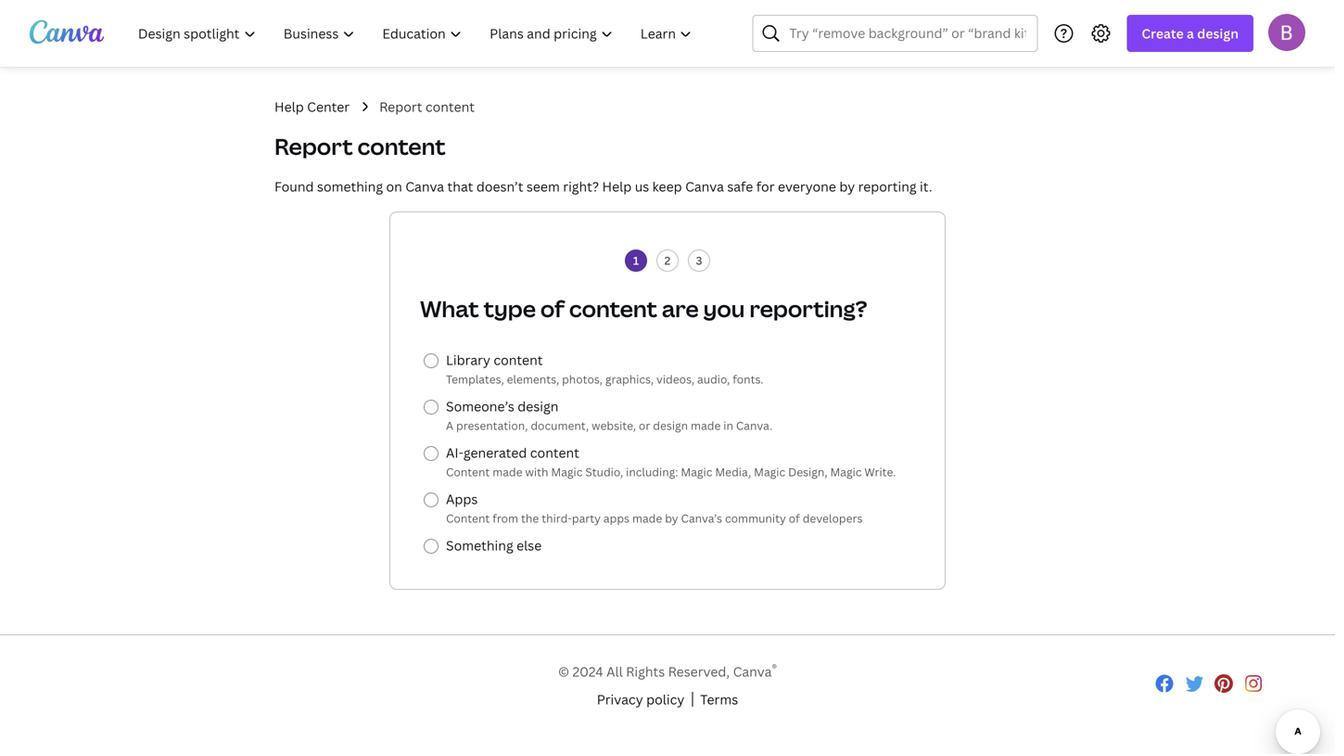Task type: describe. For each thing, give the bounding box(es) containing it.
ai-
[[446, 444, 464, 461]]

terms
[[701, 691, 738, 708]]

videos,
[[657, 371, 695, 387]]

©
[[558, 663, 570, 680]]

0 horizontal spatial of
[[541, 294, 565, 324]]

made inside someone's design a presentation, document, website, or design made in canva.
[[691, 418, 721, 433]]

1 horizontal spatial canva
[[685, 178, 724, 195]]

terms link
[[701, 689, 738, 710]]

document,
[[531, 418, 589, 433]]

1 vertical spatial report content
[[275, 131, 446, 161]]

studio,
[[586, 464, 623, 480]]

doesn't
[[477, 178, 524, 195]]

safe
[[727, 178, 753, 195]]

write.
[[865, 464, 896, 480]]

of inside apps content from the third-party apps made by canva's community of developers
[[789, 511, 800, 526]]

ai-generated content content made with magic studio, including: magic media, magic design, magic write.
[[446, 444, 896, 480]]

content inside ai-generated content content made with magic studio, including: magic media, magic design, magic write.
[[530, 444, 580, 461]]

1 vertical spatial report
[[275, 131, 353, 161]]

including:
[[626, 464, 678, 480]]

made inside apps content from the third-party apps made by canva's community of developers
[[632, 511, 662, 526]]

something
[[317, 178, 383, 195]]

design inside dropdown button
[[1198, 25, 1239, 42]]

made inside ai-generated content content made with magic studio, including: magic media, magic design, magic write.
[[493, 464, 523, 480]]

right?
[[563, 178, 599, 195]]

it.
[[920, 178, 933, 195]]

0 horizontal spatial design
[[518, 397, 559, 415]]

with
[[525, 464, 549, 480]]

content down top level navigation element
[[426, 98, 475, 115]]

something
[[446, 537, 514, 554]]

0 vertical spatial report
[[379, 98, 422, 115]]

canva's
[[681, 511, 723, 526]]

website,
[[592, 418, 636, 433]]

option group containing library content
[[420, 346, 915, 559]]

for
[[757, 178, 775, 195]]

3 button
[[686, 242, 712, 279]]

generated
[[464, 444, 527, 461]]

2 button
[[655, 242, 686, 279]]

someone's design a presentation, document, website, or design made in canva.
[[446, 397, 773, 433]]

1 button
[[623, 242, 655, 279]]

content inside ai-generated content content made with magic studio, including: magic media, magic design, magic write.
[[446, 464, 490, 480]]

party
[[572, 511, 601, 526]]

0 vertical spatial report content
[[379, 98, 475, 115]]

Try "remove background" or "brand kit" search field
[[790, 16, 1026, 51]]

what
[[420, 294, 479, 324]]

center
[[307, 98, 350, 115]]

0 horizontal spatial canva
[[406, 178, 444, 195]]

0 vertical spatial by
[[840, 178, 855, 195]]

privacy
[[597, 691, 643, 708]]

something else
[[446, 537, 542, 554]]



Task type: locate. For each thing, give the bounding box(es) containing it.
a
[[446, 418, 454, 433]]

design
[[1198, 25, 1239, 42], [518, 397, 559, 415], [653, 418, 688, 433]]

1 vertical spatial of
[[789, 511, 800, 526]]

elements,
[[507, 371, 559, 387]]

found
[[275, 178, 314, 195]]

1 vertical spatial help
[[602, 178, 632, 195]]

help
[[275, 98, 304, 115], [602, 178, 632, 195]]

0 vertical spatial of
[[541, 294, 565, 324]]

content down ai-
[[446, 464, 490, 480]]

by left canva's
[[665, 511, 679, 526]]

us
[[635, 178, 649, 195]]

1 horizontal spatial design
[[653, 418, 688, 433]]

the
[[521, 511, 539, 526]]

1 horizontal spatial report
[[379, 98, 422, 115]]

0 horizontal spatial made
[[493, 464, 523, 480]]

top level navigation element
[[126, 15, 708, 52]]

rights
[[626, 663, 665, 680]]

2024
[[573, 663, 604, 680]]

0 horizontal spatial report
[[275, 131, 353, 161]]

a
[[1187, 25, 1195, 42]]

2 horizontal spatial canva
[[733, 663, 772, 680]]

reserved,
[[668, 663, 730, 680]]

0 vertical spatial help
[[275, 98, 304, 115]]

2 magic from the left
[[681, 464, 713, 480]]

tab list containing 1
[[420, 242, 915, 279]]

content
[[426, 98, 475, 115], [358, 131, 446, 161], [569, 294, 658, 324], [494, 351, 543, 369], [530, 444, 580, 461]]

apps
[[604, 511, 630, 526]]

magic
[[551, 464, 583, 480], [681, 464, 713, 480], [754, 464, 786, 480], [831, 464, 862, 480]]

2 content from the top
[[446, 511, 490, 526]]

from
[[493, 511, 519, 526]]

by inside apps content from the third-party apps made by canva's community of developers
[[665, 511, 679, 526]]

4 magic from the left
[[831, 464, 862, 480]]

apps content from the third-party apps made by canva's community of developers
[[446, 490, 863, 526]]

0 horizontal spatial help
[[275, 98, 304, 115]]

report right center
[[379, 98, 422, 115]]

made
[[691, 418, 721, 433], [493, 464, 523, 480], [632, 511, 662, 526]]

on
[[386, 178, 402, 195]]

1 horizontal spatial made
[[632, 511, 662, 526]]

by right everyone
[[840, 178, 855, 195]]

0 horizontal spatial by
[[665, 511, 679, 526]]

canva.
[[736, 418, 773, 433]]

magic left media,
[[681, 464, 713, 480]]

content
[[446, 464, 490, 480], [446, 511, 490, 526]]

content up elements, at the left of the page
[[494, 351, 543, 369]]

content down 1
[[569, 294, 658, 324]]

tab list
[[420, 242, 915, 279]]

bob builder image
[[1269, 14, 1306, 51]]

1 vertical spatial made
[[493, 464, 523, 480]]

everyone
[[778, 178, 836, 195]]

1 vertical spatial by
[[665, 511, 679, 526]]

type
[[484, 294, 536, 324]]

of right type
[[541, 294, 565, 324]]

media,
[[715, 464, 751, 480]]

report down help center link
[[275, 131, 353, 161]]

graphics,
[[606, 371, 654, 387]]

1
[[633, 253, 639, 268]]

made down generated
[[493, 464, 523, 480]]

audio,
[[697, 371, 730, 387]]

canva right on
[[406, 178, 444, 195]]

1 vertical spatial content
[[446, 511, 490, 526]]

create
[[1142, 25, 1184, 42]]

made right apps
[[632, 511, 662, 526]]

option group
[[420, 346, 915, 559]]

help center
[[275, 98, 350, 115]]

1 content from the top
[[446, 464, 490, 480]]

2 horizontal spatial made
[[691, 418, 721, 433]]

3
[[696, 253, 703, 268]]

1 horizontal spatial help
[[602, 178, 632, 195]]

design right a
[[1198, 25, 1239, 42]]

made left in
[[691, 418, 721, 433]]

0 vertical spatial made
[[691, 418, 721, 433]]

canva inside © 2024 all rights reserved, canva ®
[[733, 663, 772, 680]]

of left developers
[[789, 511, 800, 526]]

someone's
[[446, 397, 515, 415]]

create a design
[[1142, 25, 1239, 42]]

report content link
[[379, 96, 475, 117]]

report content down top level navigation element
[[379, 98, 475, 115]]

privacy policy link
[[597, 689, 685, 710]]

privacy policy
[[597, 691, 685, 708]]

or
[[639, 418, 650, 433]]

create a design button
[[1127, 15, 1254, 52]]

0 vertical spatial design
[[1198, 25, 1239, 42]]

content inside "library content templates, elements, photos, graphics, videos, audio, fonts."
[[494, 351, 543, 369]]

1 horizontal spatial of
[[789, 511, 800, 526]]

®
[[772, 660, 777, 675]]

3 magic from the left
[[754, 464, 786, 480]]

content inside apps content from the third-party apps made by canva's community of developers
[[446, 511, 490, 526]]

of
[[541, 294, 565, 324], [789, 511, 800, 526]]

reporting?
[[750, 294, 868, 324]]

by
[[840, 178, 855, 195], [665, 511, 679, 526]]

policy
[[647, 691, 685, 708]]

canva up terms link
[[733, 663, 772, 680]]

what type of content are you reporting?
[[420, 294, 868, 324]]

help left us
[[602, 178, 632, 195]]

templates,
[[446, 371, 504, 387]]

2 horizontal spatial design
[[1198, 25, 1239, 42]]

photos,
[[562, 371, 603, 387]]

canva
[[406, 178, 444, 195], [685, 178, 724, 195], [733, 663, 772, 680]]

library content templates, elements, photos, graphics, videos, audio, fonts.
[[446, 351, 764, 387]]

1 vertical spatial design
[[518, 397, 559, 415]]

design,
[[788, 464, 828, 480]]

else
[[517, 537, 542, 554]]

you
[[704, 294, 745, 324]]

content up on
[[358, 131, 446, 161]]

report content
[[379, 98, 475, 115], [275, 131, 446, 161]]

2 vertical spatial design
[[653, 418, 688, 433]]

developers
[[803, 511, 863, 526]]

design right the or at left bottom
[[653, 418, 688, 433]]

content down apps
[[446, 511, 490, 526]]

help center link
[[275, 96, 350, 117]]

magic right media,
[[754, 464, 786, 480]]

community
[[725, 511, 786, 526]]

canva left safe
[[685, 178, 724, 195]]

library
[[446, 351, 491, 369]]

third-
[[542, 511, 572, 526]]

are
[[662, 294, 699, 324]]

fonts.
[[733, 371, 764, 387]]

presentation,
[[456, 418, 528, 433]]

2 vertical spatial made
[[632, 511, 662, 526]]

apps
[[446, 490, 478, 508]]

2
[[665, 253, 671, 268]]

found something on canva that doesn't seem right? help us keep canva safe for everyone by reporting it.
[[275, 178, 933, 195]]

0 vertical spatial content
[[446, 464, 490, 480]]

in
[[724, 418, 734, 433]]

design down elements, at the left of the page
[[518, 397, 559, 415]]

help left center
[[275, 98, 304, 115]]

that
[[448, 178, 473, 195]]

report
[[379, 98, 422, 115], [275, 131, 353, 161]]

magic left write.
[[831, 464, 862, 480]]

1 horizontal spatial by
[[840, 178, 855, 195]]

magic right with
[[551, 464, 583, 480]]

reporting
[[858, 178, 917, 195]]

report content up something
[[275, 131, 446, 161]]

content up with
[[530, 444, 580, 461]]

all
[[607, 663, 623, 680]]

1 magic from the left
[[551, 464, 583, 480]]

seem
[[527, 178, 560, 195]]

keep
[[653, 178, 682, 195]]

© 2024 all rights reserved, canva ®
[[558, 660, 777, 680]]



Task type: vqa. For each thing, say whether or not it's contained in the screenshot.
leftmost 'design'
yes



